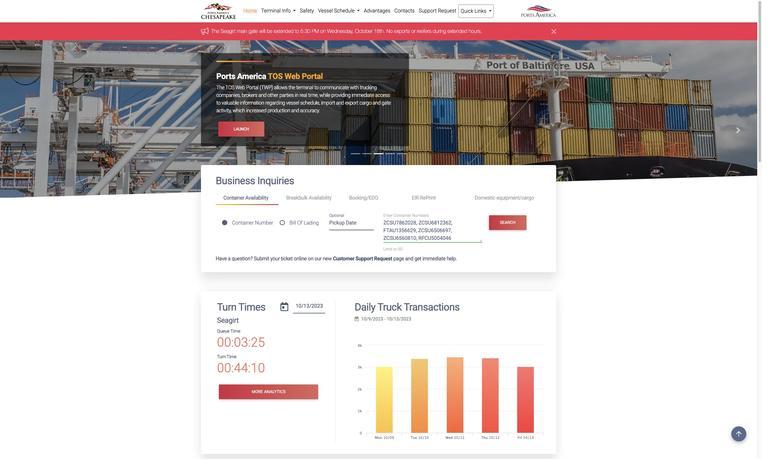 Task type: vqa. For each thing, say whether or not it's contained in the screenshot.
RECEIVE EXPORT(S) "LINK" on the bottom of page
no



Task type: describe. For each thing, give the bounding box(es) containing it.
go to top image
[[731, 427, 747, 442]]

support request
[[419, 8, 456, 14]]

0 horizontal spatial support
[[356, 256, 373, 262]]

breakbulk availability link
[[279, 192, 341, 204]]

reefers
[[417, 28, 431, 34]]

our
[[315, 256, 322, 262]]

real
[[300, 92, 307, 98]]

while
[[320, 92, 330, 98]]

terminal
[[261, 8, 281, 14]]

queue
[[217, 329, 230, 334]]

on inside main content
[[308, 256, 313, 262]]

no
[[387, 28, 393, 34]]

tos web portal image
[[0, 40, 757, 367]]

and down access
[[373, 100, 381, 106]]

hours.
[[469, 28, 482, 34]]

bill
[[290, 220, 296, 226]]

immediate inside the 'the tos web portal (twp) allows the terminal to communicate with trucking companies,                         brokers and other parties in real time, while providing immediate access to valuable                         information regarding vessel schedule, import and export cargo and gate activity, which increased production and accuracy.'
[[352, 92, 374, 98]]

main content containing 00:03:25
[[196, 165, 561, 459]]

the
[[289, 85, 295, 91]]

1 vertical spatial container
[[394, 213, 411, 218]]

container availability link
[[216, 192, 279, 205]]

of
[[297, 220, 303, 226]]

more analytics link
[[219, 385, 318, 400]]

container for container availability
[[223, 195, 244, 201]]

vessel
[[286, 100, 299, 106]]

home
[[243, 8, 257, 14]]

home link
[[241, 4, 259, 17]]

1 horizontal spatial support
[[419, 8, 437, 14]]

gate inside alert
[[249, 28, 258, 34]]

valuable
[[222, 100, 239, 106]]

schedule
[[334, 8, 355, 14]]

quick links link
[[458, 4, 494, 18]]

the for the seagirt main gate will be extended to 5:30 pm on wednesday, october 18th.  no exports or reefers during extended hours.
[[211, 28, 219, 34]]

question?
[[232, 256, 253, 262]]

Optional text field
[[329, 218, 374, 231]]

business
[[216, 175, 255, 187]]

limit to 50
[[383, 247, 403, 252]]

ports
[[216, 72, 235, 81]]

immediate inside main content
[[423, 256, 446, 262]]

time for 00:03:25
[[230, 329, 240, 334]]

calendar day image
[[281, 302, 288, 311]]

ports america tos web portal
[[216, 72, 323, 81]]

and down (twp)
[[258, 92, 266, 98]]

communicate
[[320, 85, 349, 91]]

booking/edo
[[349, 195, 378, 201]]

business inquiries
[[216, 175, 294, 187]]

vessel schedule link
[[316, 4, 362, 17]]

eir
[[412, 195, 419, 201]]

information
[[240, 100, 264, 106]]

tos inside the 'the tos web portal (twp) allows the terminal to communicate with trucking companies,                         brokers and other parties in real time, while providing immediate access to valuable                         information regarding vessel schedule, import and export cargo and gate activity, which increased production and accuracy.'
[[225, 85, 234, 91]]

more analytics
[[252, 390, 286, 395]]

have
[[216, 256, 227, 262]]

enter container numbers
[[383, 213, 429, 218]]

number
[[255, 220, 273, 226]]

search button
[[489, 215, 527, 230]]

your
[[270, 256, 280, 262]]

contacts
[[394, 8, 415, 14]]

safety link
[[298, 4, 316, 17]]

to up 'activity,'
[[216, 100, 221, 106]]

10/9/2023 - 10/13/2023
[[361, 317, 411, 322]]

info
[[282, 8, 291, 14]]

be
[[267, 28, 272, 34]]

allows
[[274, 85, 287, 91]]

more
[[252, 390, 263, 395]]

customer
[[333, 256, 354, 262]]

10/9/2023
[[361, 317, 383, 322]]

quick
[[461, 8, 473, 14]]

trucking
[[360, 85, 377, 91]]

calendar week image
[[355, 317, 359, 322]]

to up time,
[[314, 85, 319, 91]]

online
[[294, 256, 307, 262]]

will
[[259, 28, 265, 34]]

regarding
[[265, 100, 285, 106]]

container for container number
[[232, 220, 254, 226]]

0 vertical spatial tos
[[268, 72, 283, 81]]

availability for container availability
[[245, 195, 268, 201]]

00:03:25
[[217, 335, 265, 350]]

in
[[295, 92, 299, 98]]

providing
[[331, 92, 351, 98]]

5:30
[[300, 28, 310, 34]]

main
[[237, 28, 247, 34]]

other
[[267, 92, 278, 98]]

domestic equipment/cargo
[[475, 195, 534, 201]]

vessel schedule
[[318, 8, 356, 14]]

and down providing at the left top
[[336, 100, 344, 106]]

schedule,
[[300, 100, 320, 106]]

gate inside the 'the tos web portal (twp) allows the terminal to communicate with trucking companies,                         brokers and other parties in real time, while providing immediate access to valuable                         information regarding vessel schedule, import and export cargo and gate activity, which increased production and accuracy.'
[[382, 100, 391, 106]]

breakbulk availability
[[286, 195, 332, 201]]

advantages link
[[362, 4, 392, 17]]

launch
[[234, 127, 249, 132]]

bill of lading
[[290, 220, 319, 226]]

1 vertical spatial seagirt
[[217, 316, 239, 325]]

links
[[475, 8, 486, 14]]

accuracy.
[[300, 108, 320, 114]]

contacts link
[[392, 4, 417, 17]]

import
[[321, 100, 335, 106]]

to inside the seagirt main gate will be extended to 5:30 pm on wednesday, october 18th.  no exports or reefers during extended hours. alert
[[295, 28, 299, 34]]

domestic
[[475, 195, 495, 201]]



Task type: locate. For each thing, give the bounding box(es) containing it.
container left number
[[232, 220, 254, 226]]

1 turn from the top
[[217, 301, 236, 313]]

request left quick
[[438, 8, 456, 14]]

have a question? submit your ticket online on our new customer support request page and get immediate help.
[[216, 256, 457, 262]]

web up brokers
[[236, 85, 245, 91]]

the up companies,
[[216, 85, 224, 91]]

0 horizontal spatial web
[[236, 85, 245, 91]]

1 extended from the left
[[274, 28, 294, 34]]

wednesday,
[[327, 28, 354, 34]]

time right queue on the bottom
[[230, 329, 240, 334]]

and left get
[[405, 256, 413, 262]]

turn
[[217, 301, 236, 313], [217, 354, 226, 360]]

truck
[[378, 301, 402, 313]]

on left "our"
[[308, 256, 313, 262]]

seagirt inside alert
[[221, 28, 236, 34]]

1 horizontal spatial portal
[[302, 72, 323, 81]]

1 vertical spatial gate
[[382, 100, 391, 106]]

immediate right get
[[423, 256, 446, 262]]

availability down business inquiries
[[245, 195, 268, 201]]

1 vertical spatial portal
[[246, 85, 259, 91]]

support right customer
[[356, 256, 373, 262]]

request down limit in the right of the page
[[374, 256, 392, 262]]

transactions
[[404, 301, 460, 313]]

1 horizontal spatial extended
[[448, 28, 467, 34]]

time up 00:44:10
[[227, 354, 236, 360]]

limit
[[383, 247, 392, 252]]

1 vertical spatial tos
[[225, 85, 234, 91]]

turn for turn times
[[217, 301, 236, 313]]

support up reefers
[[419, 8, 437, 14]]

turn time 00:44:10
[[217, 354, 265, 376]]

0 vertical spatial time
[[230, 329, 240, 334]]

close image
[[552, 28, 556, 35]]

a
[[228, 256, 231, 262]]

availability right breakbulk
[[309, 195, 332, 201]]

terminal info link
[[259, 4, 298, 17]]

0 vertical spatial on
[[320, 28, 326, 34]]

1 vertical spatial turn
[[217, 354, 226, 360]]

get
[[415, 256, 421, 262]]

parties
[[279, 92, 294, 98]]

the seagirt main gate will be extended to 5:30 pm on wednesday, october 18th.  no exports or reefers during extended hours. link
[[211, 28, 482, 34]]

web
[[285, 72, 300, 81], [236, 85, 245, 91]]

gate left will
[[249, 28, 258, 34]]

0 vertical spatial request
[[438, 8, 456, 14]]

18th.
[[374, 28, 385, 34]]

1 horizontal spatial availability
[[309, 195, 332, 201]]

which
[[233, 108, 245, 114]]

analytics
[[264, 390, 286, 395]]

numbers
[[412, 213, 429, 218]]

2 turn from the top
[[217, 354, 226, 360]]

and
[[258, 92, 266, 98], [336, 100, 344, 106], [373, 100, 381, 106], [291, 108, 299, 114], [405, 256, 413, 262]]

activity,
[[216, 108, 232, 114]]

2 vertical spatial container
[[232, 220, 254, 226]]

turn times
[[217, 301, 266, 313]]

1 vertical spatial web
[[236, 85, 245, 91]]

10/13/2023
[[387, 317, 411, 322]]

1 availability from the left
[[245, 195, 268, 201]]

customer support request link
[[333, 256, 392, 262]]

turn up 00:44:10
[[217, 354, 226, 360]]

and down vessel
[[291, 108, 299, 114]]

web up the the
[[285, 72, 300, 81]]

extended
[[274, 28, 294, 34], [448, 28, 467, 34]]

portal up brokers
[[246, 85, 259, 91]]

container
[[223, 195, 244, 201], [394, 213, 411, 218], [232, 220, 254, 226]]

turn for turn time 00:44:10
[[217, 354, 226, 360]]

immediate up cargo
[[352, 92, 374, 98]]

ticket
[[281, 256, 293, 262]]

1 vertical spatial request
[[374, 256, 392, 262]]

the seagirt main gate will be extended to 5:30 pm on wednesday, october 18th.  no exports or reefers during extended hours.
[[211, 28, 482, 34]]

page
[[393, 256, 404, 262]]

the seagirt main gate will be extended to 5:30 pm on wednesday, october 18th.  no exports or reefers during extended hours. alert
[[0, 23, 757, 40]]

main content
[[196, 165, 561, 459]]

bullhorn image
[[201, 27, 211, 35]]

gate down access
[[382, 100, 391, 106]]

turn inside turn time 00:44:10
[[217, 354, 226, 360]]

0 vertical spatial support
[[419, 8, 437, 14]]

portal up terminal
[[302, 72, 323, 81]]

1 horizontal spatial request
[[438, 8, 456, 14]]

0 horizontal spatial immediate
[[352, 92, 374, 98]]

request inside main content
[[374, 256, 392, 262]]

availability
[[245, 195, 268, 201], [309, 195, 332, 201]]

container down business
[[223, 195, 244, 201]]

1 horizontal spatial on
[[320, 28, 326, 34]]

None text field
[[293, 301, 325, 314]]

enter
[[383, 213, 393, 218]]

0 vertical spatial gate
[[249, 28, 258, 34]]

launch link
[[218, 122, 264, 137]]

the left main
[[211, 28, 219, 34]]

exports
[[394, 28, 410, 34]]

(twp)
[[260, 85, 273, 91]]

0 vertical spatial immediate
[[352, 92, 374, 98]]

0 horizontal spatial extended
[[274, 28, 294, 34]]

0 horizontal spatial tos
[[225, 85, 234, 91]]

1 vertical spatial support
[[356, 256, 373, 262]]

seagirt up queue on the bottom
[[217, 316, 239, 325]]

daily
[[355, 301, 376, 313]]

terminal info
[[261, 8, 292, 14]]

0 horizontal spatial on
[[308, 256, 313, 262]]

brokers
[[242, 92, 257, 98]]

extended right "during"
[[448, 28, 467, 34]]

2 extended from the left
[[448, 28, 467, 34]]

container number
[[232, 220, 273, 226]]

inquiries
[[257, 175, 294, 187]]

1 vertical spatial immediate
[[423, 256, 446, 262]]

gate
[[249, 28, 258, 34], [382, 100, 391, 106]]

during
[[433, 28, 446, 34]]

0 vertical spatial container
[[223, 195, 244, 201]]

1 vertical spatial on
[[308, 256, 313, 262]]

terminal
[[296, 85, 313, 91]]

Enter Container Numbers text field
[[383, 219, 482, 243]]

0 horizontal spatial availability
[[245, 195, 268, 201]]

to left 5:30
[[295, 28, 299, 34]]

0 horizontal spatial gate
[[249, 28, 258, 34]]

eir reprint link
[[404, 192, 467, 204]]

times
[[238, 301, 266, 313]]

availability for breakbulk availability
[[309, 195, 332, 201]]

1 vertical spatial time
[[227, 354, 236, 360]]

1 horizontal spatial gate
[[382, 100, 391, 106]]

portal
[[302, 72, 323, 81], [246, 85, 259, 91]]

domestic equipment/cargo link
[[467, 192, 542, 204]]

1 horizontal spatial web
[[285, 72, 300, 81]]

on right "pm" in the left top of the page
[[320, 28, 326, 34]]

the inside alert
[[211, 28, 219, 34]]

request
[[438, 8, 456, 14], [374, 256, 392, 262]]

0 vertical spatial turn
[[217, 301, 236, 313]]

0 horizontal spatial portal
[[246, 85, 259, 91]]

extended right be
[[274, 28, 294, 34]]

submit
[[254, 256, 269, 262]]

queue time 00:03:25
[[217, 329, 265, 350]]

time
[[230, 329, 240, 334], [227, 354, 236, 360]]

1 horizontal spatial immediate
[[423, 256, 446, 262]]

support request link
[[417, 4, 458, 17]]

lading
[[304, 220, 319, 226]]

time inside turn time 00:44:10
[[227, 354, 236, 360]]

breakbulk
[[286, 195, 308, 201]]

safety
[[300, 8, 314, 14]]

equipment/cargo
[[497, 195, 534, 201]]

eir reprint
[[412, 195, 436, 201]]

the for the tos web portal (twp) allows the terminal to communicate with trucking companies,                         brokers and other parties in real time, while providing immediate access to valuable                         information regarding vessel schedule, import and export cargo and gate activity, which increased production and accuracy.
[[216, 85, 224, 91]]

0 horizontal spatial request
[[374, 256, 392, 262]]

vessel
[[318, 8, 333, 14]]

turn up queue on the bottom
[[217, 301, 236, 313]]

0 vertical spatial web
[[285, 72, 300, 81]]

tos up companies,
[[225, 85, 234, 91]]

new
[[323, 256, 332, 262]]

container availability
[[223, 195, 268, 201]]

pm
[[312, 28, 319, 34]]

00:44:10
[[217, 361, 265, 376]]

quick links
[[461, 8, 488, 14]]

america
[[237, 72, 266, 81]]

to left 50
[[393, 247, 397, 252]]

help.
[[447, 256, 457, 262]]

time inside queue time 00:03:25
[[230, 329, 240, 334]]

the inside the 'the tos web portal (twp) allows the terminal to communicate with trucking companies,                         brokers and other parties in real time, while providing immediate access to valuable                         information regarding vessel schedule, import and export cargo and gate activity, which increased production and accuracy.'
[[216, 85, 224, 91]]

access
[[375, 92, 390, 98]]

on inside the seagirt main gate will be extended to 5:30 pm on wednesday, october 18th.  no exports or reefers during extended hours. alert
[[320, 28, 326, 34]]

the tos web portal (twp) allows the terminal to communicate with trucking companies,                         brokers and other parties in real time, while providing immediate access to valuable                         information regarding vessel schedule, import and export cargo and gate activity, which increased production and accuracy.
[[216, 85, 391, 114]]

2 availability from the left
[[309, 195, 332, 201]]

tos up allows at the left top
[[268, 72, 283, 81]]

1 horizontal spatial tos
[[268, 72, 283, 81]]

time for 00:44:10
[[227, 354, 236, 360]]

web inside the 'the tos web portal (twp) allows the terminal to communicate with trucking companies,                         brokers and other parties in real time, while providing immediate access to valuable                         information regarding vessel schedule, import and export cargo and gate activity, which increased production and accuracy.'
[[236, 85, 245, 91]]

or
[[411, 28, 416, 34]]

optional
[[329, 213, 344, 218]]

with
[[350, 85, 359, 91]]

time,
[[308, 92, 318, 98]]

50
[[398, 247, 403, 252]]

0 vertical spatial the
[[211, 28, 219, 34]]

production
[[268, 108, 290, 114]]

seagirt left main
[[221, 28, 236, 34]]

0 vertical spatial portal
[[302, 72, 323, 81]]

1 vertical spatial the
[[216, 85, 224, 91]]

container right enter
[[394, 213, 411, 218]]

0 vertical spatial seagirt
[[221, 28, 236, 34]]

portal inside the 'the tos web portal (twp) allows the terminal to communicate with trucking companies,                         brokers and other parties in real time, while providing immediate access to valuable                         information regarding vessel schedule, import and export cargo and gate activity, which increased production and accuracy.'
[[246, 85, 259, 91]]

cargo
[[360, 100, 372, 106]]



